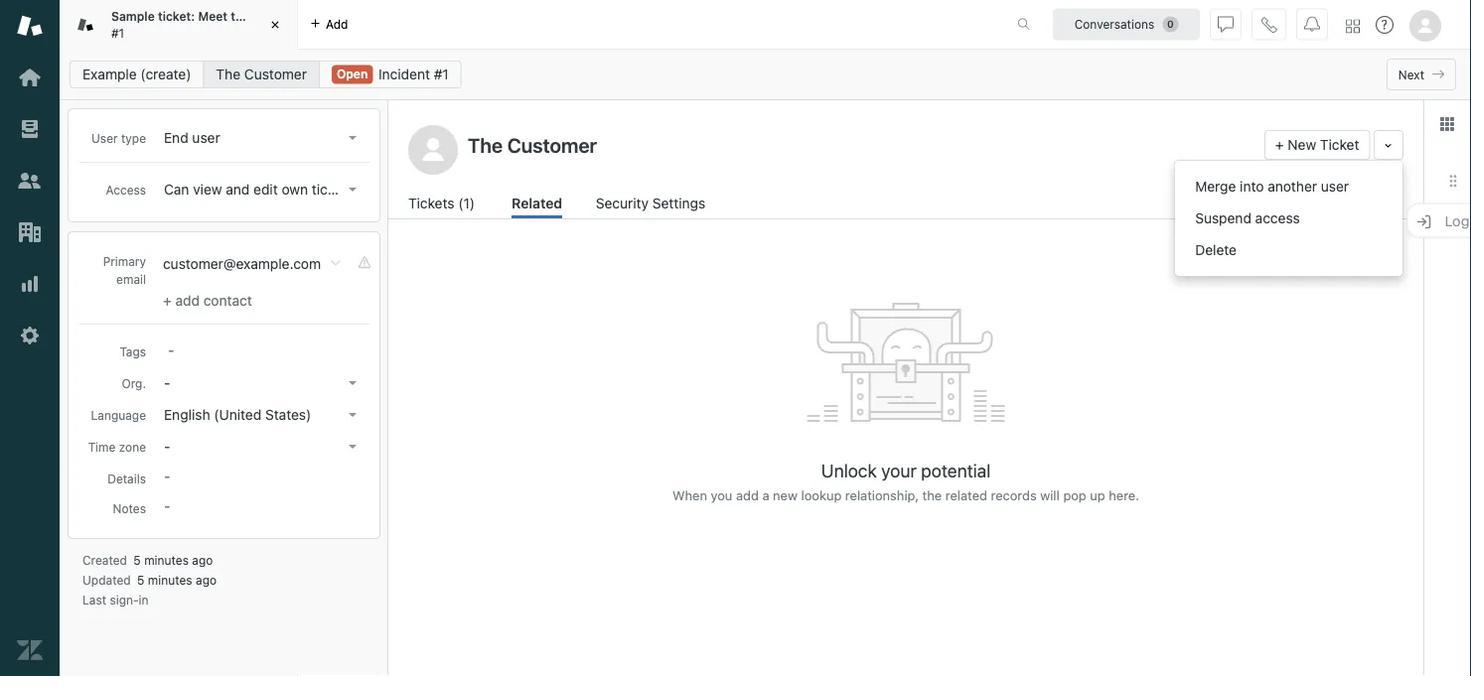 Task type: describe. For each thing, give the bounding box(es) containing it.
states)
[[265, 407, 311, 423]]

time
[[88, 440, 116, 454]]

button displays agent's chat status as invisible. image
[[1218, 16, 1234, 32]]

primary email
[[103, 254, 146, 286]]

add inside popup button
[[326, 17, 348, 31]]

end user
[[164, 130, 220, 146]]

next button
[[1386, 59, 1456, 90]]

you
[[711, 488, 732, 503]]

views image
[[17, 116, 43, 142]]

tickets (1) link
[[408, 193, 478, 219]]

tabs tab list
[[60, 0, 996, 50]]

arrow down image for -
[[349, 381, 357, 385]]

details
[[107, 472, 146, 486]]

view
[[193, 181, 222, 198]]

sign-
[[110, 593, 139, 607]]

example (create)
[[82, 66, 191, 82]]

security settings link
[[596, 193, 711, 219]]

merge into another user link
[[1175, 171, 1402, 203]]

add button
[[298, 0, 360, 49]]

conversations button
[[1053, 8, 1200, 40]]

meet
[[198, 10, 228, 23]]

a
[[762, 488, 769, 503]]

+ add contact
[[163, 293, 252, 309]]

secondary element
[[60, 55, 1471, 94]]

last
[[82, 593, 106, 607]]

new
[[1288, 137, 1316, 153]]

org.
[[122, 376, 146, 390]]

suspend access link
[[1175, 203, 1402, 234]]

arrow down image for states)
[[349, 413, 357, 417]]

user inside button
[[192, 130, 220, 146]]

0 vertical spatial 5
[[133, 553, 141, 567]]

sample ticket: meet the ticket #1
[[111, 10, 286, 40]]

new
[[773, 488, 798, 503]]

can
[[164, 181, 189, 198]]

settings
[[652, 195, 705, 212]]

user type
[[91, 131, 146, 145]]

when
[[672, 488, 707, 503]]

english (united states)
[[164, 407, 311, 423]]

suspend access
[[1195, 210, 1300, 226]]

(united
[[214, 407, 261, 423]]

1 vertical spatial ago
[[196, 573, 217, 587]]

merge into another user
[[1195, 178, 1349, 195]]

can view and edit own tickets only button
[[158, 176, 385, 204]]

zendesk support image
[[17, 13, 43, 39]]

+ for + new ticket
[[1275, 137, 1284, 153]]

zone
[[119, 440, 146, 454]]

close image
[[265, 15, 285, 35]]

unlock your potential when you add a new lookup relationship, the related records will pop up here.
[[672, 460, 1139, 503]]

another
[[1268, 178, 1317, 195]]

merge
[[1195, 178, 1236, 195]]

#1 inside secondary element
[[434, 66, 449, 82]]

into
[[1240, 178, 1264, 195]]

- for org.
[[164, 375, 170, 391]]

the customer link
[[203, 61, 320, 88]]

admin image
[[17, 323, 43, 349]]

english (united states) button
[[158, 401, 365, 429]]

end user button
[[158, 124, 365, 152]]

customer@example.com
[[163, 256, 321, 272]]

1 vertical spatial 5
[[137, 573, 144, 587]]

primary
[[103, 254, 146, 268]]

the
[[216, 66, 240, 82]]

organizations image
[[17, 220, 43, 245]]

created 5 minutes ago updated 5 minutes ago last sign-in
[[82, 553, 217, 607]]

security
[[596, 195, 649, 212]]

customers image
[[17, 168, 43, 194]]

(create)
[[140, 66, 191, 82]]

zendesk image
[[17, 638, 43, 664]]

notes
[[113, 502, 146, 516]]

ticket
[[253, 10, 286, 23]]

the customer
[[216, 66, 307, 82]]

open
[[337, 67, 368, 81]]

records
[[991, 488, 1037, 503]]

- button for time zone
[[158, 433, 365, 461]]

up
[[1090, 488, 1105, 503]]

0 vertical spatial minutes
[[144, 553, 189, 567]]

user
[[91, 131, 118, 145]]

+ for + add contact
[[163, 293, 172, 309]]

related
[[512, 195, 562, 212]]

ticket:
[[158, 10, 195, 23]]

the inside 'unlock your potential when you add a new lookup relationship, the related records will pop up here.'
[[922, 488, 942, 503]]

customer
[[244, 66, 307, 82]]

next
[[1398, 68, 1424, 81]]

relationship,
[[845, 488, 919, 503]]

1 vertical spatial user
[[1321, 178, 1349, 195]]

potential
[[921, 460, 990, 481]]

get started image
[[17, 65, 43, 90]]



Task type: locate. For each thing, give the bounding box(es) containing it.
in
[[139, 593, 149, 607]]

1 horizontal spatial user
[[1321, 178, 1349, 195]]

0 vertical spatial add
[[326, 17, 348, 31]]

sample
[[111, 10, 155, 23]]

the
[[231, 10, 250, 23], [922, 488, 942, 503]]

0 horizontal spatial add
[[175, 293, 200, 309]]

edit
[[253, 181, 278, 198]]

conversations
[[1074, 17, 1154, 31]]

arrow down image inside english (united states) button
[[349, 413, 357, 417]]

(1)
[[458, 195, 475, 212]]

tab containing sample ticket: meet the ticket
[[60, 0, 298, 50]]

0 vertical spatial ago
[[192, 553, 213, 567]]

2 arrow down image from the top
[[349, 381, 357, 385]]

related link
[[512, 193, 562, 219]]

2 vertical spatial add
[[736, 488, 759, 503]]

#1 right incident
[[434, 66, 449, 82]]

lookup
[[801, 488, 842, 503]]

2 arrow down image from the top
[[349, 413, 357, 417]]

delete
[[1195, 242, 1237, 258]]

arrow down image right states)
[[349, 413, 357, 417]]

1 horizontal spatial #1
[[434, 66, 449, 82]]

access
[[106, 183, 146, 197]]

arrow down image
[[349, 136, 357, 140], [349, 381, 357, 385]]

5
[[133, 553, 141, 567], [137, 573, 144, 587]]

the inside sample ticket: meet the ticket #1
[[231, 10, 250, 23]]

- for time zone
[[164, 439, 170, 455]]

1 - button from the top
[[158, 369, 365, 397]]

own
[[282, 181, 308, 198]]

- button for org.
[[158, 369, 365, 397]]

1 vertical spatial arrow down image
[[349, 413, 357, 417]]

- right zone
[[164, 439, 170, 455]]

the left "related"
[[922, 488, 942, 503]]

0 horizontal spatial #1
[[111, 26, 124, 40]]

arrow down image down - field
[[349, 381, 357, 385]]

arrow down image inside end user button
[[349, 136, 357, 140]]

0 vertical spatial arrow down image
[[349, 136, 357, 140]]

0 vertical spatial arrow down image
[[349, 188, 357, 192]]

the right meet
[[231, 10, 250, 23]]

3 arrow down image from the top
[[349, 445, 357, 449]]

arrow down image inside can view and edit own tickets only button
[[349, 188, 357, 192]]

1 vertical spatial -
[[164, 439, 170, 455]]

english
[[164, 407, 210, 423]]

only
[[358, 181, 385, 198]]

1 vertical spatial +
[[163, 293, 172, 309]]

2 - from the top
[[164, 439, 170, 455]]

add
[[326, 17, 348, 31], [175, 293, 200, 309], [736, 488, 759, 503]]

- button down english (united states) button
[[158, 433, 365, 461]]

here.
[[1109, 488, 1139, 503]]

example (create) button
[[70, 61, 204, 88]]

incident #1
[[378, 66, 449, 82]]

user right end
[[192, 130, 220, 146]]

minutes
[[144, 553, 189, 567], [148, 573, 192, 587]]

- button
[[158, 369, 365, 397], [158, 433, 365, 461]]

suspend
[[1195, 210, 1251, 226]]

2 horizontal spatial add
[[736, 488, 759, 503]]

1 arrow down image from the top
[[349, 136, 357, 140]]

language
[[91, 408, 146, 422]]

0 vertical spatial -
[[164, 375, 170, 391]]

2 - button from the top
[[158, 433, 365, 461]]

contact
[[203, 293, 252, 309]]

+
[[1275, 137, 1284, 153], [163, 293, 172, 309]]

pop
[[1063, 488, 1086, 503]]

1 vertical spatial arrow down image
[[349, 381, 357, 385]]

arrow down image for end user
[[349, 136, 357, 140]]

5 up in
[[137, 573, 144, 587]]

reporting image
[[17, 271, 43, 297]]

1 - from the top
[[164, 375, 170, 391]]

apps image
[[1439, 116, 1455, 132]]

type
[[121, 131, 146, 145]]

email
[[116, 272, 146, 286]]

notifications image
[[1304, 16, 1320, 32]]

ago
[[192, 553, 213, 567], [196, 573, 217, 587]]

-
[[164, 375, 170, 391], [164, 439, 170, 455]]

arrow down image for and
[[349, 188, 357, 192]]

can view and edit own tickets only
[[164, 181, 385, 198]]

example
[[82, 66, 137, 82]]

security settings
[[596, 195, 705, 212]]

- button up english (united states) button
[[158, 369, 365, 397]]

2 vertical spatial arrow down image
[[349, 445, 357, 449]]

#1 inside sample ticket: meet the ticket #1
[[111, 26, 124, 40]]

zendesk products image
[[1346, 19, 1360, 33]]

add inside 'unlock your potential when you add a new lookup relationship, the related records will pop up here.'
[[736, 488, 759, 503]]

1 vertical spatial the
[[922, 488, 942, 503]]

0 horizontal spatial user
[[192, 130, 220, 146]]

- field
[[160, 339, 365, 361]]

tickets (1)
[[408, 195, 475, 212]]

arrow down image up 'tickets' at left top
[[349, 136, 357, 140]]

+ new ticket button
[[1264, 130, 1370, 160]]

+ new ticket
[[1275, 137, 1359, 153]]

0 vertical spatial the
[[231, 10, 250, 23]]

incident
[[378, 66, 430, 82]]

updated
[[82, 573, 131, 587]]

ticket
[[1320, 137, 1359, 153]]

None text field
[[462, 130, 1256, 160]]

1 arrow down image from the top
[[349, 188, 357, 192]]

get help image
[[1376, 16, 1394, 34]]

arrow down image down english (united states) button
[[349, 445, 357, 449]]

unlock
[[821, 460, 877, 481]]

will
[[1040, 488, 1060, 503]]

created
[[82, 553, 127, 567]]

end
[[164, 130, 188, 146]]

+ inside button
[[1275, 137, 1284, 153]]

0 horizontal spatial +
[[163, 293, 172, 309]]

related
[[945, 488, 987, 503]]

tickets
[[408, 195, 454, 212]]

add left contact
[[175, 293, 200, 309]]

arrow down image left only
[[349, 188, 357, 192]]

1 horizontal spatial the
[[922, 488, 942, 503]]

1 vertical spatial #1
[[434, 66, 449, 82]]

- right 'org.' at left bottom
[[164, 375, 170, 391]]

1 vertical spatial add
[[175, 293, 200, 309]]

delete link
[[1175, 234, 1402, 266]]

1 horizontal spatial +
[[1275, 137, 1284, 153]]

arrow down image
[[349, 188, 357, 192], [349, 413, 357, 417], [349, 445, 357, 449]]

and
[[226, 181, 250, 198]]

tags
[[120, 345, 146, 359]]

add left a
[[736, 488, 759, 503]]

1 vertical spatial minutes
[[148, 573, 192, 587]]

access
[[1255, 210, 1300, 226]]

add up open
[[326, 17, 348, 31]]

+ left new
[[1275, 137, 1284, 153]]

user
[[192, 130, 220, 146], [1321, 178, 1349, 195]]

tickets
[[312, 181, 354, 198]]

user down ticket
[[1321, 178, 1349, 195]]

0 vertical spatial - button
[[158, 369, 365, 397]]

time zone
[[88, 440, 146, 454]]

0 vertical spatial +
[[1275, 137, 1284, 153]]

main element
[[0, 0, 60, 676]]

5 right created
[[133, 553, 141, 567]]

+ left contact
[[163, 293, 172, 309]]

your
[[881, 460, 917, 481]]

1 horizontal spatial add
[[326, 17, 348, 31]]

0 vertical spatial #1
[[111, 26, 124, 40]]

tab
[[60, 0, 298, 50]]

1 vertical spatial - button
[[158, 433, 365, 461]]

0 vertical spatial user
[[192, 130, 220, 146]]

#1 down sample
[[111, 26, 124, 40]]

0 horizontal spatial the
[[231, 10, 250, 23]]



Task type: vqa. For each thing, say whether or not it's contained in the screenshot.
Public reply on the left bottom of the page
no



